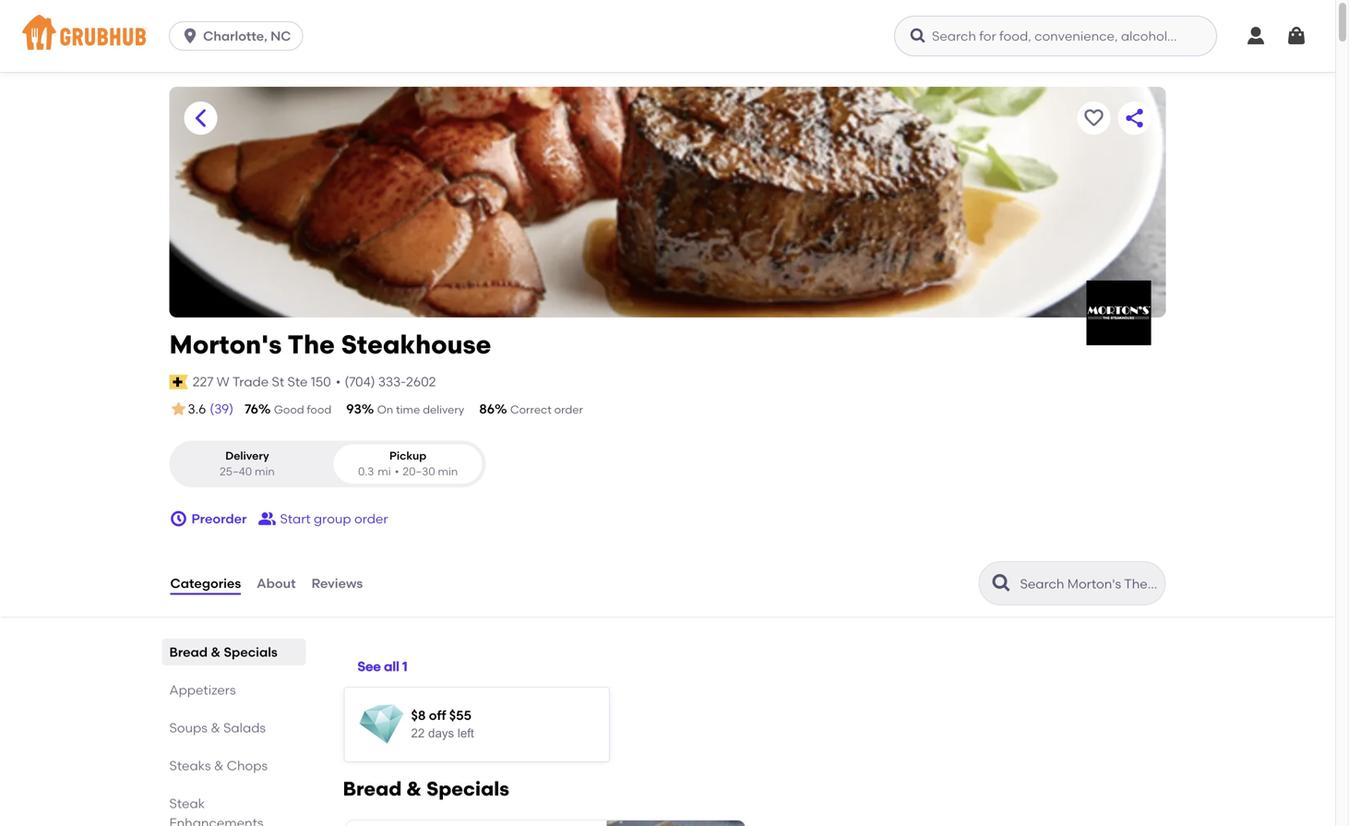 Task type: describe. For each thing, give the bounding box(es) containing it.
correct
[[510, 403, 552, 416]]

charlotte, nc button
[[169, 21, 311, 51]]

0 horizontal spatial •
[[336, 374, 341, 390]]

categories button
[[169, 550, 242, 617]]

227
[[193, 374, 214, 390]]

$55
[[449, 708, 472, 723]]

steaks & chops
[[169, 758, 268, 774]]

share icon image
[[1124, 107, 1146, 129]]

preorder button
[[169, 502, 247, 536]]

steaks
[[169, 758, 211, 774]]

150
[[311, 374, 331, 390]]

227 w trade st ste 150 button
[[192, 372, 332, 392]]

delivery
[[423, 403, 465, 416]]

steak
[[169, 796, 205, 812]]

93
[[346, 401, 362, 417]]

morton's the steakhouse logo image
[[1087, 281, 1152, 345]]

rewards image
[[360, 703, 404, 747]]

group
[[314, 511, 351, 527]]

morton's the steakhouse
[[169, 329, 491, 360]]

subscription pass image
[[169, 375, 188, 389]]

soups
[[169, 720, 208, 736]]

min inside pickup 0.3 mi • 20–30 min
[[438, 465, 458, 478]]

save this restaurant button
[[1078, 102, 1111, 135]]

days
[[428, 727, 454, 741]]

nc
[[271, 28, 291, 44]]

start group order
[[280, 511, 388, 527]]

good food
[[274, 403, 332, 416]]

off
[[429, 708, 446, 723]]

good
[[274, 403, 304, 416]]

pickup 0.3 mi • 20–30 min
[[358, 449, 458, 478]]

order inside button
[[354, 511, 388, 527]]

food
[[307, 403, 332, 416]]

reviews button
[[311, 550, 364, 617]]

soups & salads
[[169, 720, 266, 736]]

egg & onion loaf image
[[607, 821, 745, 826]]

76
[[245, 401, 258, 417]]

see all 1 button
[[358, 650, 408, 683]]

search icon image
[[991, 572, 1013, 595]]

86
[[479, 401, 495, 417]]

2602
[[406, 374, 436, 390]]

left
[[458, 727, 474, 741]]

charlotte,
[[203, 28, 268, 44]]

svg image inside charlotte, nc button
[[181, 27, 200, 45]]

3.6
[[188, 401, 206, 417]]

charlotte, nc
[[203, 28, 291, 44]]

mi
[[378, 465, 391, 478]]

correct order
[[510, 403, 583, 416]]

time
[[396, 403, 420, 416]]

all
[[384, 659, 400, 674]]

20–30
[[403, 465, 435, 478]]

svg image
[[1286, 25, 1308, 47]]



Task type: vqa. For each thing, say whether or not it's contained in the screenshot.
Search Morton's The Steakhouse search field
yes



Task type: locate. For each thing, give the bounding box(es) containing it.
bread & specials up "appetizers" at the bottom of page
[[169, 644, 278, 660]]

delivery 25–40 min
[[220, 449, 275, 478]]

svg image inside preorder button
[[169, 510, 188, 528]]

bread & specials down 22
[[343, 777, 510, 801]]

1
[[403, 659, 408, 674]]

&
[[211, 644, 221, 660], [211, 720, 220, 736], [214, 758, 224, 774], [407, 777, 422, 801]]

order right group
[[354, 511, 388, 527]]

1 vertical spatial specials
[[427, 777, 510, 801]]

caret left icon image
[[190, 107, 212, 129]]

• (704) 333-2602
[[336, 374, 436, 390]]

333-
[[378, 374, 406, 390]]

& down 22
[[407, 777, 422, 801]]

$8 off $55 22 days left
[[411, 708, 474, 741]]

min
[[255, 465, 275, 478], [438, 465, 458, 478]]

1 horizontal spatial order
[[554, 403, 583, 416]]

$8
[[411, 708, 426, 723]]

1 horizontal spatial specials
[[427, 777, 510, 801]]

0 vertical spatial bread
[[169, 644, 208, 660]]

about button
[[256, 550, 297, 617]]

min right 20–30 at the bottom
[[438, 465, 458, 478]]

categories
[[170, 576, 241, 591]]

start
[[280, 511, 311, 527]]

delivery
[[225, 449, 269, 462]]

bread down rewards image
[[343, 777, 402, 801]]

specials up "appetizers" at the bottom of page
[[224, 644, 278, 660]]

0 vertical spatial order
[[554, 403, 583, 416]]

on
[[377, 403, 393, 416]]

25–40
[[220, 465, 252, 478]]

specials
[[224, 644, 278, 660], [427, 777, 510, 801]]

0 vertical spatial bread & specials
[[169, 644, 278, 660]]

appetizers
[[169, 682, 236, 698]]

star icon image
[[169, 400, 188, 418]]

bread
[[169, 644, 208, 660], [343, 777, 402, 801]]

morton's
[[169, 329, 282, 360]]

(39)
[[210, 401, 234, 417]]

2 min from the left
[[438, 465, 458, 478]]

& up "appetizers" at the bottom of page
[[211, 644, 221, 660]]

(704)
[[345, 374, 375, 390]]

steak enhancements
[[169, 796, 264, 826]]

preorder
[[192, 511, 247, 527]]

bread & specials
[[169, 644, 278, 660], [343, 777, 510, 801]]

1 horizontal spatial bread
[[343, 777, 402, 801]]

option group
[[169, 441, 486, 488]]

svg image
[[1245, 25, 1268, 47], [181, 27, 200, 45], [909, 27, 928, 45], [169, 510, 188, 528]]

Search Morton's The Steakhouse search field
[[1019, 575, 1160, 593]]

order
[[554, 403, 583, 416], [354, 511, 388, 527]]

1 vertical spatial order
[[354, 511, 388, 527]]

1 vertical spatial bread
[[343, 777, 402, 801]]

bread up "appetizers" at the bottom of page
[[169, 644, 208, 660]]

1 vertical spatial bread & specials
[[343, 777, 510, 801]]

w
[[217, 374, 230, 390]]

steakhouse
[[341, 329, 491, 360]]

& left chops
[[214, 758, 224, 774]]

1 min from the left
[[255, 465, 275, 478]]

chops
[[227, 758, 268, 774]]

save this restaurant image
[[1083, 107, 1106, 129]]

salads
[[224, 720, 266, 736]]

about
[[257, 576, 296, 591]]

1 horizontal spatial bread & specials
[[343, 777, 510, 801]]

0 vertical spatial •
[[336, 374, 341, 390]]

0.3
[[358, 465, 374, 478]]

trade
[[233, 374, 269, 390]]

on time delivery
[[377, 403, 465, 416]]

min down delivery
[[255, 465, 275, 478]]

st
[[272, 374, 284, 390]]

22
[[411, 727, 425, 741]]

start group order button
[[258, 502, 388, 536]]

1 horizontal spatial •
[[395, 465, 399, 478]]

227 w trade st ste 150
[[193, 374, 331, 390]]

order right the correct
[[554, 403, 583, 416]]

reviews
[[312, 576, 363, 591]]

option group containing delivery 25–40 min
[[169, 441, 486, 488]]

• right mi
[[395, 465, 399, 478]]

• right 150
[[336, 374, 341, 390]]

0 horizontal spatial bread
[[169, 644, 208, 660]]

•
[[336, 374, 341, 390], [395, 465, 399, 478]]

1 horizontal spatial min
[[438, 465, 458, 478]]

min inside delivery 25–40 min
[[255, 465, 275, 478]]

ste
[[288, 374, 308, 390]]

enhancements
[[169, 815, 264, 826]]

0 horizontal spatial specials
[[224, 644, 278, 660]]

& right soups
[[211, 720, 220, 736]]

0 vertical spatial specials
[[224, 644, 278, 660]]

main navigation navigation
[[0, 0, 1336, 72]]

the
[[288, 329, 335, 360]]

see all 1
[[358, 659, 408, 674]]

pickup
[[390, 449, 427, 462]]

Search for food, convenience, alcohol... search field
[[895, 16, 1218, 56]]

see
[[358, 659, 381, 674]]

1 vertical spatial •
[[395, 465, 399, 478]]

0 horizontal spatial bread & specials
[[169, 644, 278, 660]]

people icon image
[[258, 510, 276, 528]]

0 horizontal spatial min
[[255, 465, 275, 478]]

• inside pickup 0.3 mi • 20–30 min
[[395, 465, 399, 478]]

specials down "left"
[[427, 777, 510, 801]]

0 horizontal spatial order
[[354, 511, 388, 527]]

(704) 333-2602 button
[[345, 373, 436, 391]]



